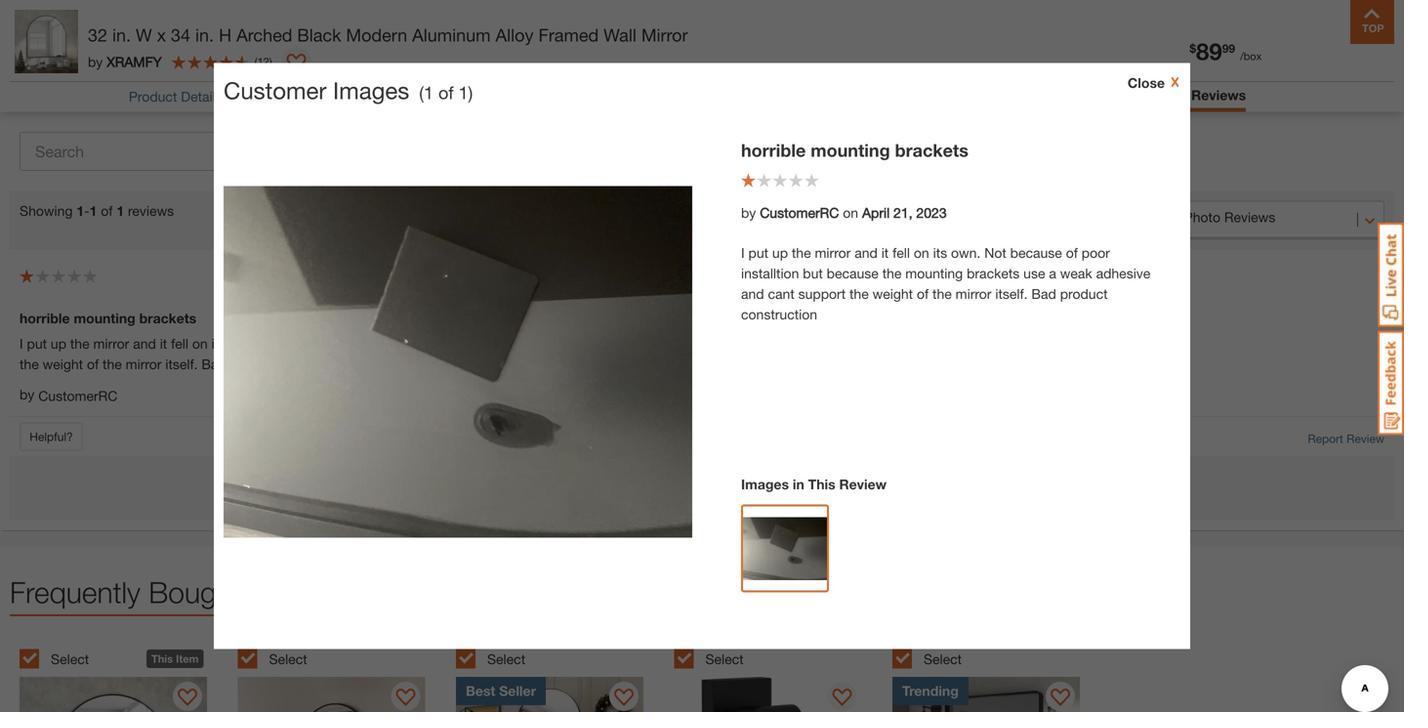 Task type: describe. For each thing, give the bounding box(es) containing it.
0 horizontal spatial (
[[255, 55, 258, 68]]

its inside the horrible mounting brackets i put up the mirror and it fell on its own.  not because of poor installtion but because the mounting brackets use a weak adhesive and cant support the weight of the mirror itself. bad product construction
[[212, 336, 226, 352]]

only
[[777, 156, 805, 172]]

2 in. from the left
[[195, 24, 214, 45]]

live chat image
[[1379, 223, 1405, 327]]

3 / 5 group
[[456, 638, 665, 712]]

by customerrc on april 21, 2023
[[742, 205, 947, 221]]

mirror
[[642, 24, 688, 45]]

customer images ( 1 of 1 )
[[224, 76, 473, 104]]

weak inside the horrible mounting brackets i put up the mirror and it fell on its own.  not because of poor installtion but because the mounting brackets use a weak adhesive and cant support the weight of the mirror itself. bad product construction
[[712, 336, 744, 352]]

verified
[[660, 156, 705, 172]]

review inside button
[[1347, 432, 1385, 445]]

construction inside "i put up the mirror and it fell on its own.  not because of poor installtion but because the mounting brackets use a weak adhesive and cant support the weight of the mirror itself. bad product construction"
[[742, 306, 818, 322]]

( inside customer images ( 1 of 1 )
[[419, 82, 424, 103]]

bad inside the horrible mounting brackets i put up the mirror and it fell on its own.  not because of poor installtion but because the mounting brackets use a weak adhesive and cant support the weight of the mirror itself. bad product construction
[[202, 356, 227, 372]]

black
[[297, 24, 341, 45]]

1 star button
[[366, 206, 459, 235]]

customer for images
[[224, 76, 327, 104]]

reviews
[[1192, 87, 1247, 103]]

by customerrc
[[20, 386, 118, 404]]

horrible mounting brackets
[[742, 140, 969, 161]]

bought
[[149, 575, 241, 609]]

apr 21, 2023
[[845, 271, 924, 287]]

aluminum
[[412, 24, 491, 45]]

top button
[[1351, 0, 1395, 44]]

up inside the horrible mounting brackets i put up the mirror and it fell on its own.  not because of poor installtion but because the mounting brackets use a weak adhesive and cant support the weight of the mirror itself. bad product construction
[[51, 336, 66, 352]]

best
[[466, 683, 496, 699]]

apr
[[845, 271, 867, 287]]

of inside showing 1 - 1 of 1 reviews 1 star
[[101, 203, 113, 219]]

by xramfy
[[88, 53, 162, 70]]

framed
[[539, 24, 599, 45]]

5 / 5 group
[[893, 638, 1101, 712]]

product image image
[[15, 10, 78, 73]]

cant inside the horrible mounting brackets i put up the mirror and it fell on its own.  not because of poor installtion but because the mounting brackets use a weak adhesive and cant support the weight of the mirror itself. bad product construction
[[833, 336, 859, 352]]

it inside the horrible mounting brackets i put up the mirror and it fell on its own.  not because of poor installtion but because the mounting brackets use a weak adhesive and cant support the weight of the mirror itself. bad product construction
[[160, 336, 167, 352]]

( 12 )
[[255, 55, 272, 68]]

trending
[[903, 683, 959, 699]]

alloy
[[496, 24, 534, 45]]

product details
[[129, 89, 223, 105]]

it inside "i put up the mirror and it fell on its own.  not because of poor installtion but because the mounting brackets use a weak adhesive and cant support the weight of the mirror itself. bad product construction"
[[882, 245, 889, 261]]

99
[[1223, 42, 1236, 55]]

/box
[[1241, 50, 1263, 63]]

select for 3 / 5 group
[[487, 651, 526, 667]]

this inside customer images "main content"
[[809, 476, 836, 492]]

bad inside "i put up the mirror and it fell on its own.  not because of poor installtion but because the mounting brackets use a weak adhesive and cant support the weight of the mirror itself. bad product construction"
[[1032, 286, 1057, 302]]

verified purchases only
[[660, 156, 805, 172]]

- for showing 1 - 1 of 1 reviews 1 star
[[84, 203, 89, 219]]

but inside "i put up the mirror and it fell on its own.  not because of poor installtion but because the mounting brackets use a weak adhesive and cant support the weight of the mirror itself. bad product construction"
[[803, 265, 823, 281]]

1 vertical spatial 21,
[[870, 271, 889, 287]]

0 vertical spatial on
[[843, 205, 859, 221]]

poor inside "i put up the mirror and it fell on its own.  not because of poor installtion but because the mounting brackets use a weak adhesive and cant support the weight of the mirror itself. bad product construction"
[[1082, 245, 1111, 261]]

customerrc button
[[38, 386, 118, 406]]

32
[[88, 24, 107, 45]]

this inside 1 / 5 group
[[151, 652, 173, 665]]

showing 1 - 1
[[626, 482, 703, 499]]

arched
[[236, 24, 293, 45]]

showing 1 - 1 of 1 reviews 1 star
[[20, 203, 422, 228]]

use inside "i put up the mirror and it fell on its own.  not because of poor installtion but because the mounting brackets use a weak adhesive and cant support the weight of the mirror itself. bad product construction"
[[1024, 265, 1046, 281]]

not inside the horrible mounting brackets i put up the mirror and it fell on its own.  not because of poor installtion but because the mounting brackets use a weak adhesive and cant support the weight of the mirror itself. bad product construction
[[263, 336, 285, 352]]

purchases
[[709, 156, 773, 172]]

i inside "i put up the mirror and it fell on its own.  not because of poor installtion but because the mounting brackets use a weak adhesive and cant support the weight of the mirror itself. bad product construction"
[[742, 245, 745, 261]]

select for 1 / 5 group
[[51, 651, 89, 667]]

select for 5 / 5 group
[[924, 651, 962, 667]]

frequently
[[10, 575, 141, 609]]

adhesive inside "i put up the mirror and it fell on its own.  not because of poor installtion but because the mounting brackets use a weak adhesive and cant support the weight of the mirror itself. bad product construction"
[[1097, 265, 1151, 281]]

2 / 5 group
[[238, 638, 446, 712]]

select for 2 / 5 'group'
[[269, 651, 307, 667]]

26 in. w x 38 in. h arched black aluminum alloy framed wall mirror image
[[238, 677, 425, 712]]

reviews inside showing 1 - 1 of 1 reviews 1 star
[[128, 203, 174, 219]]

report
[[1309, 432, 1344, 445]]

close link
[[1128, 73, 1181, 93]]

put inside the horrible mounting brackets i put up the mirror and it fell on its own.  not because of poor installtion but because the mounting brackets use a weak adhesive and cant support the weight of the mirror itself. bad product construction
[[27, 336, 47, 352]]

1 vertical spatial images
[[742, 476, 789, 492]]

helpful?
[[30, 430, 73, 443]]

images in this review
[[742, 476, 887, 492]]

use inside the horrible mounting brackets i put up the mirror and it fell on its own.  not because of poor installtion but because the mounting brackets use a weak adhesive and cant support the weight of the mirror itself. bad product construction
[[675, 336, 697, 352]]

w
[[136, 24, 152, 45]]

34
[[171, 24, 191, 45]]

specifications
[[451, 89, 537, 105]]

customerrc for by customerrc
[[38, 388, 118, 404]]

feedback link image
[[1379, 330, 1405, 436]]

) inside customer images ( 1 of 1 )
[[469, 82, 473, 103]]

best seller
[[466, 683, 536, 699]]

this item
[[151, 652, 199, 665]]

but inside the horrible mounting brackets i put up the mirror and it fell on its own.  not because of poor installtion but because the mounting brackets use a weak adhesive and cant support the weight of the mirror itself. bad product construction
[[454, 336, 474, 352]]

showing for showing 1 - 1
[[626, 482, 679, 499]]

product inside the horrible mounting brackets i put up the mirror and it fell on its own.  not because of poor installtion but because the mounting brackets use a weak adhesive and cant support the weight of the mirror itself. bad product construction
[[230, 356, 278, 372]]

on inside the horrible mounting brackets i put up the mirror and it fell on its own.  not because of poor installtion but because the mounting brackets use a weak adhesive and cant support the weight of the mirror itself. bad product construction
[[192, 336, 208, 352]]

horrible mounting brackets i put up the mirror and it fell on its own.  not because of poor installtion but because the mounting brackets use a weak adhesive and cant support the weight of the mirror itself. bad product construction
[[20, 310, 911, 372]]

by for by xramfy
[[88, 53, 103, 70]]

xramfy
[[107, 53, 162, 70]]

wall
[[604, 24, 637, 45]]

x
[[157, 24, 166, 45]]

seller
[[499, 683, 536, 699]]

horrible for horrible mounting brackets
[[742, 140, 806, 161]]

a inside "i put up the mirror and it fell on its own.  not because of poor installtion but because the mounting brackets use a weak adhesive and cant support the weight of the mirror itself. bad product construction"
[[1050, 265, 1057, 281]]

star
[[397, 212, 422, 228]]



Task type: vqa. For each thing, say whether or not it's contained in the screenshot.
Truck & Tool Rental
no



Task type: locate. For each thing, give the bounding box(es) containing it.
0 vertical spatial installtion
[[742, 265, 800, 281]]

1 / 5 group
[[20, 638, 228, 712]]

1 horizontal spatial itself.
[[996, 286, 1028, 302]]

images
[[333, 76, 410, 104], [742, 476, 789, 492]]

0 horizontal spatial it
[[160, 336, 167, 352]]

installtion
[[742, 265, 800, 281], [392, 336, 450, 352]]

it
[[882, 245, 889, 261], [160, 336, 167, 352]]

1 horizontal spatial 21,
[[894, 205, 913, 221]]

itself.
[[996, 286, 1028, 302], [165, 356, 198, 372]]

0 vertical spatial (
[[255, 55, 258, 68]]

1 horizontal spatial use
[[1024, 265, 1046, 281]]

1 vertical spatial weight
[[43, 356, 83, 372]]

installtion inside the horrible mounting brackets i put up the mirror and it fell on its own.  not because of poor installtion but because the mounting brackets use a weak adhesive and cant support the weight of the mirror itself. bad product construction
[[392, 336, 450, 352]]

up down by customerrc on april 21, 2023
[[773, 245, 788, 261]]

customerrc down only
[[760, 205, 840, 221]]

1 horizontal spatial in.
[[195, 24, 214, 45]]

1 horizontal spatial weak
[[1061, 265, 1093, 281]]

0 vertical spatial customerrc
[[760, 205, 840, 221]]

support inside the horrible mounting brackets i put up the mirror and it fell on its own.  not because of poor installtion but because the mounting brackets use a weak adhesive and cant support the weight of the mirror itself. bad product construction
[[863, 336, 911, 352]]

showing for showing 1 - 1 of 1 reviews 1 star
[[20, 203, 73, 219]]

2 vertical spatial on
[[192, 336, 208, 352]]

21, right apr
[[870, 271, 889, 287]]

poor
[[1082, 245, 1111, 261], [360, 336, 389, 352]]

0 horizontal spatial fell
[[171, 336, 189, 352]]

by down "purchases"
[[742, 205, 756, 221]]

customer images main content
[[0, 0, 1405, 712]]

showing inside showing 1 - 1 of 1 reviews 1 star
[[20, 203, 73, 219]]

0 horizontal spatial construction
[[282, 356, 358, 372]]

support down apr 21, 2023
[[863, 336, 911, 352]]

2 horizontal spatial by
[[742, 205, 756, 221]]

0 horizontal spatial poor
[[360, 336, 389, 352]]

this
[[809, 476, 836, 492], [151, 652, 173, 665]]

of
[[439, 82, 454, 103], [101, 203, 113, 219], [1067, 245, 1079, 261], [917, 286, 929, 302], [345, 336, 356, 352], [87, 356, 99, 372]]

( down aluminum
[[419, 82, 424, 103]]

h
[[219, 24, 232, 45]]

1 horizontal spatial it
[[882, 245, 889, 261]]

2023 right april
[[917, 205, 947, 221]]

0 horizontal spatial -
[[84, 203, 89, 219]]

1 vertical spatial its
[[212, 336, 226, 352]]

1 vertical spatial 2023
[[893, 271, 924, 287]]

1 horizontal spatial (
[[419, 82, 424, 103]]

customer inside "main content"
[[224, 76, 327, 104]]

reviews down the search text box
[[128, 203, 174, 219]]

up inside "i put up the mirror and it fell on its own.  not because of poor installtion but because the mounting brackets use a weak adhesive and cant support the weight of the mirror itself. bad product construction"
[[773, 245, 788, 261]]

- for showing 1 - 1
[[690, 482, 696, 499]]

adhesive inside the horrible mounting brackets i put up the mirror and it fell on its own.  not because of poor installtion but because the mounting brackets use a weak adhesive and cant support the weight of the mirror itself. bad product construction
[[748, 336, 802, 352]]

1 select from the left
[[51, 651, 89, 667]]

by inside the by customerrc
[[20, 386, 34, 402]]

by
[[88, 53, 103, 70], [742, 205, 756, 221], [20, 386, 34, 402]]

select
[[51, 651, 89, 667], [269, 651, 307, 667], [487, 651, 526, 667], [706, 651, 744, 667], [924, 651, 962, 667]]

3 select from the left
[[487, 651, 526, 667]]

weight up the by customerrc
[[43, 356, 83, 372]]

0 horizontal spatial )
[[269, 55, 272, 68]]

1 vertical spatial it
[[160, 336, 167, 352]]

i up the by customerrc
[[20, 336, 23, 352]]

0 horizontal spatial use
[[675, 336, 697, 352]]

a
[[1050, 265, 1057, 281], [701, 336, 708, 352]]

1 horizontal spatial showing
[[626, 482, 679, 499]]

i down "purchases"
[[742, 245, 745, 261]]

1 horizontal spatial horrible
[[742, 140, 806, 161]]

2 select from the left
[[269, 651, 307, 667]]

1 vertical spatial poor
[[360, 336, 389, 352]]

cant down apr
[[833, 336, 859, 352]]

0 vertical spatial weak
[[1061, 265, 1093, 281]]

in
[[793, 476, 805, 492]]

0 horizontal spatial product
[[230, 356, 278, 372]]

modern
[[346, 24, 408, 45]]

construction
[[742, 306, 818, 322], [282, 356, 358, 372]]

5 select from the left
[[924, 651, 962, 667]]

in.
[[112, 24, 131, 45], [195, 24, 214, 45]]

1 horizontal spatial product
[[1061, 286, 1108, 302]]

12
[[258, 55, 269, 68]]

this right 'in'
[[809, 476, 836, 492]]

in. left w
[[112, 24, 131, 45]]

helpful? button
[[20, 422, 83, 451]]

1 vertical spatial this
[[151, 652, 173, 665]]

mounting
[[811, 140, 891, 161], [906, 265, 964, 281], [74, 310, 136, 326], [557, 336, 614, 352]]

1 vertical spatial by
[[742, 205, 756, 221]]

not inside "i put up the mirror and it fell on its own.  not because of poor installtion but because the mounting brackets use a weak adhesive and cant support the weight of the mirror itself. bad product construction"
[[985, 245, 1007, 261]]

details
[[181, 89, 223, 105]]

weight right apr
[[873, 286, 914, 302]]

i put up the mirror and it fell on its own.  not because of poor installtion but because the mounting brackets use a weak adhesive and cant support the weight of the mirror itself. bad product construction
[[742, 245, 1151, 322]]

this left item
[[151, 652, 173, 665]]

customer for reviews
[[1124, 87, 1188, 103]]

0 vertical spatial construction
[[742, 306, 818, 322]]

1 vertical spatial a
[[701, 336, 708, 352]]

1 horizontal spatial construction
[[742, 306, 818, 322]]

1 horizontal spatial on
[[843, 205, 859, 221]]

0 horizontal spatial cant
[[768, 286, 795, 302]]

1 horizontal spatial poor
[[1082, 245, 1111, 261]]

by for by customerrc on april 21, 2023
[[742, 205, 756, 221]]

customerrc inside customer images "main content"
[[760, 205, 840, 221]]

horrible inside the horrible mounting brackets i put up the mirror and it fell on its own.  not because of poor installtion but because the mounting brackets use a weak adhesive and cant support the weight of the mirror itself. bad product construction
[[20, 310, 70, 326]]

1 horizontal spatial put
[[749, 245, 769, 261]]

product details button
[[129, 89, 223, 105], [129, 89, 223, 105]]

0 horizontal spatial a
[[701, 336, 708, 352]]

select inside 5 / 5 group
[[924, 651, 962, 667]]

0 horizontal spatial 21,
[[870, 271, 889, 287]]

review right 'in'
[[840, 476, 887, 492]]

1 vertical spatial i
[[20, 336, 23, 352]]

$ 89 99 /box
[[1190, 37, 1263, 65]]

1 horizontal spatial weight
[[873, 286, 914, 302]]

1 vertical spatial horrible
[[20, 310, 70, 326]]

its inside "i put up the mirror and it fell on its own.  not because of poor installtion but because the mounting brackets use a weak adhesive and cant support the weight of the mirror itself. bad product construction"
[[934, 245, 948, 261]]

close image
[[1166, 74, 1181, 90]]

itself. inside the horrible mounting brackets i put up the mirror and it fell on its own.  not because of poor installtion but because the mounting brackets use a weak adhesive and cant support the weight of the mirror itself. bad product construction
[[165, 356, 198, 372]]

1 horizontal spatial own.
[[952, 245, 981, 261]]

weight inside "i put up the mirror and it fell on its own.  not because of poor installtion but because the mounting brackets use a weak adhesive and cant support the weight of the mirror itself. bad product construction"
[[873, 286, 914, 302]]

1 horizontal spatial cant
[[833, 336, 859, 352]]

select inside 3 / 5 group
[[487, 651, 526, 667]]

Search text field
[[20, 132, 307, 171]]

on inside "i put up the mirror and it fell on its own.  not because of poor installtion but because the mounting brackets use a weak adhesive and cant support the weight of the mirror itself. bad product construction"
[[914, 245, 930, 261]]

1 vertical spatial weak
[[712, 336, 744, 352]]

70 in. h x 30 in. w classic arched black aluminum alloy framed full length mirror standing floor mirror image
[[456, 677, 644, 712]]

0 vertical spatial horrible
[[742, 140, 806, 161]]

in. left h
[[195, 24, 214, 45]]

1 horizontal spatial its
[[934, 245, 948, 261]]

fell inside "i put up the mirror and it fell on its own.  not because of poor installtion but because the mounting brackets use a weak adhesive and cant support the weight of the mirror itself. bad product construction"
[[893, 245, 911, 261]]

customer reviews
[[1124, 87, 1247, 103]]

1 vertical spatial construction
[[282, 356, 358, 372]]

close
[[1128, 75, 1166, 91]]

showing
[[20, 203, 73, 219], [626, 482, 679, 499]]

0 vertical spatial but
[[803, 265, 823, 281]]

1 horizontal spatial a
[[1050, 265, 1057, 281]]

1 horizontal spatial but
[[803, 265, 823, 281]]

-
[[84, 203, 89, 219], [690, 482, 696, 499]]

1 vertical spatial cant
[[833, 336, 859, 352]]

support inside "i put up the mirror and it fell on its own.  not because of poor installtion but because the mounting brackets use a weak adhesive and cant support the weight of the mirror itself. bad product construction"
[[799, 286, 846, 302]]

select inside 2 / 5 'group'
[[269, 651, 307, 667]]

0 horizontal spatial up
[[51, 336, 66, 352]]

89
[[1197, 37, 1223, 65]]

1 horizontal spatial review
[[1347, 432, 1385, 445]]

review
[[1347, 432, 1385, 445], [840, 476, 887, 492]]

weight
[[873, 286, 914, 302], [43, 356, 83, 372]]

- inside showing 1 - 1 of 1 reviews 1 star
[[84, 203, 89, 219]]

adhesive
[[1097, 265, 1151, 281], [748, 336, 802, 352]]

21, right april
[[894, 205, 913, 221]]

0 horizontal spatial adhesive
[[748, 336, 802, 352]]

customer reviews button
[[1124, 87, 1247, 107], [1124, 87, 1247, 103]]

1 vertical spatial itself.
[[165, 356, 198, 372]]

because
[[1011, 245, 1063, 261], [827, 265, 879, 281], [289, 336, 341, 352], [478, 336, 530, 352]]

$
[[1190, 42, 1197, 55]]

0 horizontal spatial customerrc
[[38, 388, 118, 404]]

0 vertical spatial a
[[1050, 265, 1057, 281]]

fell
[[893, 245, 911, 261], [171, 336, 189, 352]]

0 horizontal spatial itself.
[[165, 356, 198, 372]]

4 select from the left
[[706, 651, 744, 667]]

up
[[773, 245, 788, 261], [51, 336, 66, 352]]

0 horizontal spatial i
[[20, 336, 23, 352]]

0 horizontal spatial by
[[20, 386, 34, 402]]

april
[[863, 205, 890, 221]]

by for by customerrc
[[20, 386, 34, 402]]

brackets
[[896, 140, 969, 161], [967, 265, 1020, 281], [139, 310, 197, 326], [618, 336, 671, 352]]

of inside customer images ( 1 of 1 )
[[439, 82, 454, 103]]

by up helpful?
[[20, 386, 34, 402]]

2023 right apr
[[893, 271, 924, 287]]

1 horizontal spatial installtion
[[742, 265, 800, 281]]

images left 'in'
[[742, 476, 789, 492]]

its
[[934, 245, 948, 261], [212, 336, 226, 352]]

0 vertical spatial 21,
[[894, 205, 913, 221]]

on
[[843, 205, 859, 221], [914, 245, 930, 261], [192, 336, 208, 352]]

) down aluminum
[[469, 82, 473, 103]]

brackets inside "i put up the mirror and it fell on its own.  not because of poor installtion but because the mounting brackets use a weak adhesive and cant support the weight of the mirror itself. bad product construction"
[[967, 265, 1020, 281]]

32 in. w x 34 in. h arched black modern aluminum alloy framed wall mirror
[[88, 24, 688, 45]]

1
[[424, 82, 434, 103], [459, 82, 469, 103], [77, 203, 84, 219], [89, 203, 97, 219], [117, 203, 124, 219], [385, 212, 393, 228], [683, 482, 690, 499], [696, 482, 703, 499]]

0 vertical spatial -
[[84, 203, 89, 219]]

1 horizontal spatial bad
[[1032, 286, 1057, 302]]

4 / 5 group
[[675, 638, 883, 712]]

1 vertical spatial bad
[[202, 356, 227, 372]]

i
[[742, 245, 745, 261], [20, 336, 23, 352]]

cant inside "i put up the mirror and it fell on its own.  not because of poor installtion but because the mounting brackets use a weak adhesive and cant support the weight of the mirror itself. bad product construction"
[[768, 286, 795, 302]]

but
[[803, 265, 823, 281], [454, 336, 474, 352]]

0 vertical spatial weight
[[873, 286, 914, 302]]

0 vertical spatial showing
[[20, 203, 73, 219]]

put
[[749, 245, 769, 261], [27, 336, 47, 352]]

a inside the horrible mounting brackets i put up the mirror and it fell on its own.  not because of poor installtion but because the mounting brackets use a weak adhesive and cant support the weight of the mirror itself. bad product construction
[[701, 336, 708, 352]]

0 vertical spatial )
[[269, 55, 272, 68]]

1 vertical spatial use
[[675, 336, 697, 352]]

1 vertical spatial not
[[263, 336, 285, 352]]

) down the arched
[[269, 55, 272, 68]]

verified purchases only button
[[648, 142, 816, 181]]

1 vertical spatial support
[[863, 336, 911, 352]]

and
[[855, 245, 878, 261], [742, 286, 765, 302], [133, 336, 156, 352], [806, 336, 829, 352]]

36 in. w x 36 in. h rectangular aluminum framed wall bathroom vanity mirror in black image
[[893, 677, 1080, 712]]

select inside 1 / 5 group
[[51, 651, 89, 667]]

weak inside "i put up the mirror and it fell on its own.  not because of poor installtion but because the mounting brackets use a weak adhesive and cant support the weight of the mirror itself. bad product construction"
[[1061, 265, 1093, 281]]

customerrc inside the by customerrc
[[38, 388, 118, 404]]

weight inside the horrible mounting brackets i put up the mirror and it fell on its own.  not because of poor installtion but because the mounting brackets use a weak adhesive and cant support the weight of the mirror itself. bad product construction
[[43, 356, 83, 372]]

together
[[249, 575, 359, 609]]

item
[[176, 652, 199, 665]]

0 horizontal spatial customer
[[224, 76, 327, 104]]

1 horizontal spatial customer
[[1124, 87, 1188, 103]]

1 vertical spatial reviews
[[733, 482, 779, 499]]

poor inside the horrible mounting brackets i put up the mirror and it fell on its own.  not because of poor installtion but because the mounting brackets use a weak adhesive and cant support the weight of the mirror itself. bad product construction
[[360, 336, 389, 352]]

frequently bought together
[[10, 575, 359, 609]]

customer
[[224, 76, 327, 104], [1124, 87, 1188, 103]]

)
[[269, 55, 272, 68], [469, 82, 473, 103]]

review right report
[[1347, 432, 1385, 445]]

put inside "i put up the mirror and it fell on its own.  not because of poor installtion but because the mounting brackets use a weak adhesive and cant support the weight of the mirror itself. bad product construction"
[[749, 245, 769, 261]]

21, inside customer images "main content"
[[894, 205, 913, 221]]

select up trending
[[924, 651, 962, 667]]

1 vertical spatial review
[[840, 476, 887, 492]]

images down modern
[[333, 76, 410, 104]]

by down 32
[[88, 53, 103, 70]]

2023
[[917, 205, 947, 221], [893, 271, 924, 287]]

review inside customer images "main content"
[[840, 476, 887, 492]]

by inside customer images "main content"
[[742, 205, 756, 221]]

1 horizontal spatial -
[[690, 482, 696, 499]]

1 vertical spatial (
[[419, 82, 424, 103]]

put down "purchases"
[[749, 245, 769, 261]]

1 horizontal spatial customerrc
[[760, 205, 840, 221]]

support down by customerrc on april 21, 2023
[[799, 286, 846, 302]]

own.
[[952, 245, 981, 261], [230, 336, 259, 352]]

0 vertical spatial product
[[1061, 286, 1108, 302]]

0 horizontal spatial reviews
[[128, 203, 174, 219]]

0 horizontal spatial horrible
[[20, 310, 70, 326]]

( down the arched
[[255, 55, 258, 68]]

weak
[[1061, 265, 1093, 281], [712, 336, 744, 352]]

0 horizontal spatial review
[[840, 476, 887, 492]]

the
[[792, 245, 811, 261], [883, 265, 902, 281], [850, 286, 869, 302], [933, 286, 952, 302], [70, 336, 89, 352], [534, 336, 553, 352], [20, 356, 39, 372], [103, 356, 122, 372]]

0 horizontal spatial images
[[333, 76, 410, 104]]

up up the by customerrc
[[51, 336, 66, 352]]

specifications button
[[451, 89, 537, 105], [451, 89, 537, 105]]

0 vertical spatial review
[[1347, 432, 1385, 445]]

1 vertical spatial -
[[690, 482, 696, 499]]

0 vertical spatial its
[[934, 245, 948, 261]]

fell inside the horrible mounting brackets i put up the mirror and it fell on its own.  not because of poor installtion but because the mounting brackets use a weak adhesive and cant support the weight of the mirror itself. bad product construction
[[171, 336, 189, 352]]

(
[[255, 55, 258, 68], [419, 82, 424, 103]]

horrible for horrible mounting brackets i put up the mirror and it fell on its own.  not because of poor installtion but because the mounting brackets use a weak adhesive and cant support the weight of the mirror itself. bad product construction
[[20, 310, 70, 326]]

report review button
[[1309, 430, 1385, 447]]

2023 inside customer images "main content"
[[917, 205, 947, 221]]

product
[[129, 89, 177, 105]]

1 horizontal spatial reviews
[[733, 482, 779, 499]]

1 in. from the left
[[112, 24, 131, 45]]

maxted toilet paper holder in matte black image
[[675, 677, 862, 712]]

own. inside "i put up the mirror and it fell on its own.  not because of poor installtion but because the mounting brackets use a weak adhesive and cant support the weight of the mirror itself. bad product construction"
[[952, 245, 981, 261]]

0 vertical spatial put
[[749, 245, 769, 261]]

reviews
[[128, 203, 174, 219], [733, 482, 779, 499]]

select inside 4 / 5 group
[[706, 651, 744, 667]]

select for 4 / 5 group
[[706, 651, 744, 667]]

support
[[799, 286, 846, 302], [863, 336, 911, 352]]

select down frequently
[[51, 651, 89, 667]]

select up 26 in. w x 38 in. h arched black aluminum alloy framed wall mirror image
[[269, 651, 307, 667]]

mounting inside "i put up the mirror and it fell on its own.  not because of poor installtion but because the mounting brackets use a weak adhesive and cant support the weight of the mirror itself. bad product construction"
[[906, 265, 964, 281]]

itself. inside "i put up the mirror and it fell on its own.  not because of poor installtion but because the mounting brackets use a weak adhesive and cant support the weight of the mirror itself. bad product construction"
[[996, 286, 1028, 302]]

reviews left 'in'
[[733, 482, 779, 499]]

1 horizontal spatial support
[[863, 336, 911, 352]]

report review
[[1309, 432, 1385, 445]]

installtion inside "i put up the mirror and it fell on its own.  not because of poor installtion but because the mounting brackets use a weak adhesive and cant support the weight of the mirror itself. bad product construction"
[[742, 265, 800, 281]]

select up maxted toilet paper holder in matte black image
[[706, 651, 744, 667]]

i inside the horrible mounting brackets i put up the mirror and it fell on its own.  not because of poor installtion but because the mounting brackets use a weak adhesive and cant support the weight of the mirror itself. bad product construction
[[20, 336, 23, 352]]

put up the by customerrc
[[27, 336, 47, 352]]

horrible inside customer images "main content"
[[742, 140, 806, 161]]

product
[[1061, 286, 1108, 302], [230, 356, 278, 372]]

thumbnail image
[[743, 517, 828, 580]]

customerrc for by customerrc on april 21, 2023
[[760, 205, 840, 221]]

customerrc up helpful? button
[[38, 388, 118, 404]]

0 vertical spatial images
[[333, 76, 410, 104]]

21,
[[894, 205, 913, 221], [870, 271, 889, 287]]

1 horizontal spatial images
[[742, 476, 789, 492]]

2 horizontal spatial on
[[914, 245, 930, 261]]

cant left apr
[[768, 286, 795, 302]]

select up best seller
[[487, 651, 526, 667]]

construction inside the horrible mounting brackets i put up the mirror and it fell on its own.  not because of poor installtion but because the mounting brackets use a weak adhesive and cant support the weight of the mirror itself. bad product construction
[[282, 356, 358, 372]]

horrible
[[742, 140, 806, 161], [20, 310, 70, 326]]

product inside "i put up the mirror and it fell on its own.  not because of poor installtion but because the mounting brackets use a weak adhesive and cant support the weight of the mirror itself. bad product construction"
[[1061, 286, 1108, 302]]

0 vertical spatial reviews
[[128, 203, 174, 219]]

0 vertical spatial own.
[[952, 245, 981, 261]]

cant
[[768, 286, 795, 302], [833, 336, 859, 352]]

own. inside the horrible mounting brackets i put up the mirror and it fell on its own.  not because of poor installtion but because the mounting brackets use a weak adhesive and cant support the weight of the mirror itself. bad product construction
[[230, 336, 259, 352]]

2 vertical spatial by
[[20, 386, 34, 402]]

1 vertical spatial product
[[230, 356, 278, 372]]



